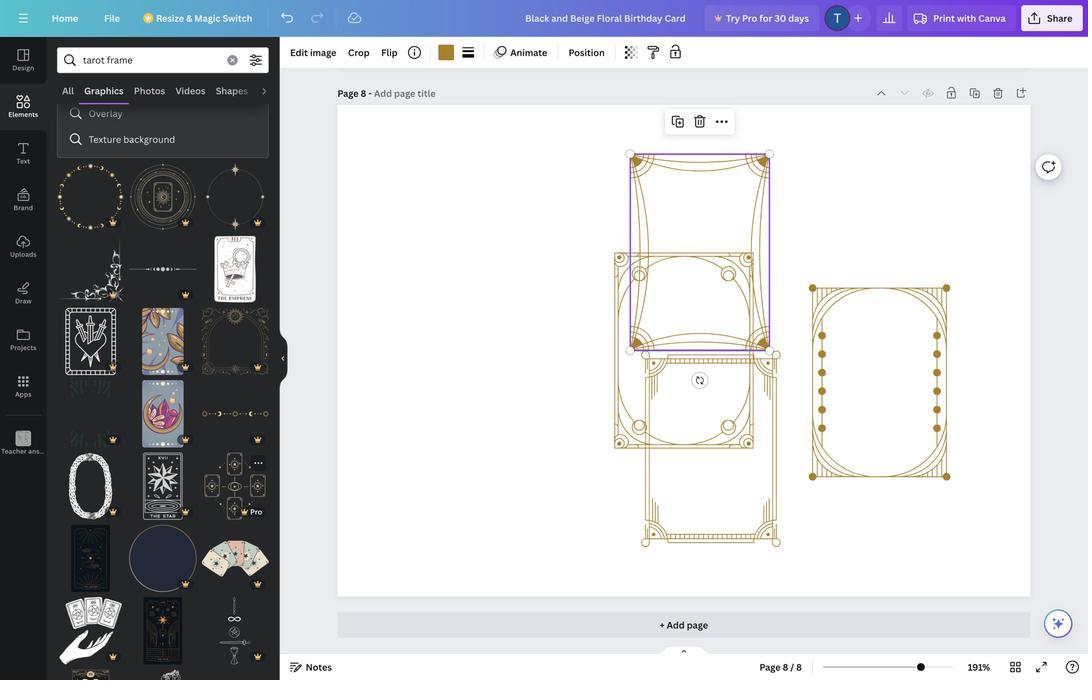 Task type: vqa. For each thing, say whether or not it's contained in the screenshot.
leftmost or
no



Task type: describe. For each thing, give the bounding box(es) containing it.
texture
[[89, 133, 121, 146]]

home
[[52, 12, 78, 24]]

try
[[726, 12, 740, 24]]

canva assistant image
[[1051, 616, 1066, 632]]

graphics
[[84, 85, 124, 97]]

projects button
[[0, 317, 47, 363]]

page 8 / 8 button
[[755, 657, 807, 678]]

projects
[[10, 343, 37, 352]]

resize
[[156, 12, 184, 24]]

-
[[369, 87, 372, 99]]

tarot card leaves frame image
[[57, 380, 124, 448]]

videos button
[[170, 78, 211, 103]]

30
[[775, 12, 787, 24]]

audio
[[258, 85, 284, 97]]

image
[[310, 46, 337, 59]]

page 8 / 8
[[760, 661, 802, 674]]

+
[[660, 619, 665, 631]]

overlay
[[89, 107, 123, 120]]

overlay button
[[63, 101, 263, 126]]

esoteric tarot card image for sun moon star frame image
[[129, 308, 197, 375]]

all button
[[57, 78, 79, 103]]

file button
[[94, 5, 130, 31]]

crop
[[348, 46, 370, 59]]

print
[[934, 12, 955, 24]]

animate button
[[490, 42, 553, 63]]

page for page 8 / 8
[[760, 661, 781, 674]]

8 for -
[[361, 87, 366, 99]]

position button
[[564, 42, 610, 63]]

tarot astrology circle frame vector design image
[[129, 525, 197, 592]]

Design title text field
[[515, 5, 700, 31]]

flip
[[381, 46, 398, 59]]

switch
[[223, 12, 252, 24]]

notes
[[306, 661, 332, 674]]

+ add page
[[660, 619, 708, 631]]

print with canva button
[[908, 5, 1017, 31]]

;
[[22, 448, 24, 455]]

hand drawn tarot card for the empress illustration image
[[202, 236, 269, 303]]

uploads button
[[0, 224, 47, 270]]

elements button
[[0, 84, 47, 130]]

with
[[957, 12, 977, 24]]

2 horizontal spatial 8
[[797, 661, 802, 674]]

share
[[1048, 12, 1073, 24]]

teacher
[[1, 447, 27, 456]]

text button
[[0, 130, 47, 177]]

add
[[667, 619, 685, 631]]

texture background
[[89, 133, 175, 146]]

pro group
[[202, 453, 269, 520]]

hide image
[[279, 328, 288, 390]]

edit image button
[[285, 42, 342, 63]]

pro inside 'try pro for 30 days' button
[[742, 12, 758, 24]]

animate
[[511, 46, 548, 59]]

tarot card and planet's orbit image
[[129, 163, 197, 231]]

videos
[[176, 85, 206, 97]]

photos
[[134, 85, 165, 97]]

star tarot card illustration image
[[129, 597, 197, 665]]

&
[[186, 12, 192, 24]]

texture background button
[[63, 126, 263, 152]]

position
[[569, 46, 605, 59]]



Task type: locate. For each thing, give the bounding box(es) containing it.
text
[[17, 157, 30, 166]]

esoteric tarot card image for gold mystic sun and moon celestial border separator image
[[129, 380, 197, 448]]

round gold celestial frame. mystic border. image
[[57, 163, 124, 231]]

191% button
[[958, 657, 1000, 678]]

page
[[338, 87, 359, 99], [760, 661, 781, 674]]

+ add page button
[[338, 612, 1031, 638]]

pro left for
[[742, 12, 758, 24]]

uploads
[[10, 250, 37, 259]]

Search elements search field
[[83, 48, 220, 73]]

share button
[[1022, 5, 1083, 31]]

edit
[[290, 46, 308, 59]]

page for page 8 -
[[338, 87, 359, 99]]

for
[[760, 12, 773, 24]]

answer
[[28, 447, 51, 456]]

0 horizontal spatial pro
[[250, 507, 262, 517]]

list containing overlay
[[63, 75, 263, 152]]

gold mystic sun and moon celestial border separator image
[[202, 380, 269, 448]]

0 vertical spatial esoteric tarot card image
[[129, 308, 197, 375]]

list
[[63, 75, 263, 152]]

esoteric tarot card image
[[129, 308, 197, 375], [129, 380, 197, 448]]

tarot card fan spread image
[[202, 525, 269, 592]]

page
[[687, 619, 708, 631]]

black the devil tarot card illustration image
[[57, 670, 124, 680]]

/
[[791, 661, 794, 674]]

edit image
[[290, 46, 337, 59]]

draw button
[[0, 270, 47, 317]]

home link
[[41, 5, 89, 31]]

try pro for 30 days
[[726, 12, 809, 24]]

8 left /
[[783, 661, 789, 674]]

1 vertical spatial page
[[760, 661, 781, 674]]

1 horizontal spatial page
[[760, 661, 781, 674]]

elements
[[8, 110, 38, 119]]

0 vertical spatial pro
[[742, 12, 758, 24]]

side panel tab list
[[0, 37, 67, 467]]

page inside button
[[760, 661, 781, 674]]

0 vertical spatial page
[[338, 87, 359, 99]]

file
[[104, 12, 120, 24]]

pro inside "pro" 'group'
[[250, 507, 262, 517]]

8
[[361, 87, 366, 99], [783, 661, 789, 674], [797, 661, 802, 674]]

resize & magic switch button
[[136, 5, 263, 31]]

0 horizontal spatial page
[[338, 87, 359, 99]]

print with canva
[[934, 12, 1006, 24]]

brand button
[[0, 177, 47, 224]]

canva
[[979, 12, 1006, 24]]

days
[[789, 12, 809, 24]]

page left /
[[760, 661, 781, 674]]

main menu bar
[[0, 0, 1089, 37]]

page 8 -
[[338, 87, 374, 99]]

pro
[[742, 12, 758, 24], [250, 507, 262, 517]]

audio button
[[253, 78, 290, 103]]

try pro for 30 days button
[[705, 5, 820, 31]]

shapes button
[[211, 78, 253, 103]]

design
[[12, 63, 34, 72]]

photos button
[[129, 78, 170, 103]]

0 horizontal spatial 8
[[361, 87, 366, 99]]

1 esoteric tarot card image from the top
[[129, 308, 197, 375]]

group
[[57, 156, 124, 231], [129, 156, 197, 231], [202, 156, 269, 231], [57, 228, 124, 303], [202, 228, 269, 303], [129, 236, 197, 303], [57, 300, 124, 375], [129, 300, 197, 375], [202, 300, 269, 375], [57, 373, 124, 448], [129, 373, 197, 448], [202, 373, 269, 448], [57, 445, 124, 520], [129, 445, 197, 520], [57, 517, 124, 592], [129, 517, 197, 592], [202, 525, 269, 592], [57, 590, 124, 665], [129, 590, 197, 665], [202, 590, 269, 665], [57, 662, 124, 680], [129, 662, 197, 680], [251, 662, 266, 678]]

8 right /
[[797, 661, 802, 674]]

all
[[62, 85, 74, 97]]

tarot card spread image
[[202, 453, 269, 520]]

2 esoteric tarot card image from the top
[[129, 380, 197, 448]]

sun moon star frame image
[[202, 308, 269, 375]]

8 for /
[[783, 661, 789, 674]]

pro up tarot card fan spread image at the left bottom
[[250, 507, 262, 517]]

teacher answer keys
[[1, 447, 67, 456]]

crop button
[[343, 42, 375, 63]]

magic
[[194, 12, 221, 24]]

show pages image
[[653, 645, 715, 656]]

1 horizontal spatial pro
[[742, 12, 758, 24]]

resize & magic switch
[[156, 12, 252, 24]]

graphics button
[[79, 78, 129, 103]]

flip button
[[376, 42, 403, 63]]

8 left - on the top left of page
[[361, 87, 366, 99]]

mystical monoline circle frame image
[[202, 163, 269, 231]]

#b07e09 image
[[439, 45, 454, 60]]

apps
[[15, 390, 31, 399]]

apps button
[[0, 363, 47, 410]]

design button
[[0, 37, 47, 84]]

brand
[[14, 203, 33, 212]]

#b07e09 image
[[439, 45, 454, 60]]

lovers tarot card illustration image
[[57, 525, 124, 592]]

shapes
[[216, 85, 248, 97]]

keys
[[53, 447, 67, 456]]

1 vertical spatial pro
[[250, 507, 262, 517]]

page left - on the top left of page
[[338, 87, 359, 99]]

draw
[[15, 297, 32, 305]]

1 vertical spatial esoteric tarot card image
[[129, 380, 197, 448]]

notes button
[[285, 657, 337, 678]]

background
[[123, 133, 175, 146]]

1 horizontal spatial 8
[[783, 661, 789, 674]]

Page title text field
[[374, 87, 437, 100]]

191%
[[968, 661, 990, 674]]



